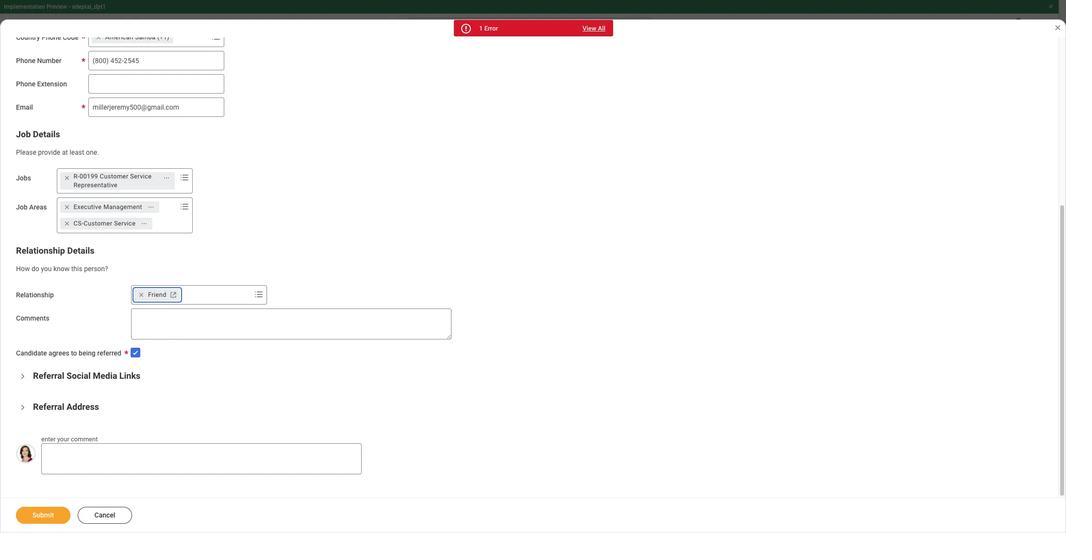 Task type: locate. For each thing, give the bounding box(es) containing it.
relationship inside relationship details group
[[16, 246, 65, 256]]

my referrals inside "link"
[[41, 191, 85, 201]]

x small image inside american samoa (+1), press delete to clear value. 'option'
[[94, 32, 103, 42]]

0 vertical spatial details
[[33, 129, 60, 139]]

effective date
[[185, 230, 228, 237]]

1 vertical spatial details
[[67, 246, 94, 256]]

x small image left 'friend' element
[[137, 291, 146, 300]]

how
[[16, 265, 30, 273]]

details up this
[[67, 246, 94, 256]]

00199
[[80, 173, 98, 180]]

items selected list box
[[57, 200, 178, 232]]

jobs inside 'jobs hub' element
[[41, 62, 62, 74]]

0 horizontal spatial x small image
[[62, 203, 72, 212]]

email
[[16, 103, 33, 111]]

referrals inside tab list
[[195, 193, 220, 201]]

my referrals inside tab list
[[185, 193, 220, 201]]

my down prompts icon
[[185, 193, 194, 201]]

american samoa (+1) element
[[105, 33, 170, 42]]

0 horizontal spatial referrals
[[53, 191, 85, 201]]

job details button
[[16, 129, 60, 139]]

4 row from the top
[[185, 354, 1030, 378]]

x small image left cs-
[[62, 219, 72, 229]]

my referrals for the my referrals tab list
[[185, 193, 220, 201]]

1 vertical spatial customer
[[84, 220, 112, 228]]

x small image inside friend, press delete to clear value, ctrl + enter opens in new window. option
[[137, 291, 146, 300]]

2 vertical spatial jobs
[[16, 175, 31, 182]]

days
[[175, 109, 190, 117]]

jobs hub
[[41, 62, 82, 74]]

service
[[130, 173, 152, 180], [114, 220, 136, 228]]

1 vertical spatial phone
[[16, 57, 35, 64]]

prompts image
[[210, 31, 222, 43], [179, 201, 190, 213], [253, 289, 265, 301]]

my
[[175, 75, 188, 87], [41, 145, 52, 154], [41, 168, 52, 177], [41, 191, 52, 201], [185, 193, 194, 201]]

prompts image for areas
[[179, 201, 190, 213]]

implementation preview -   adeptai_dpt1 banner
[[0, 0, 1060, 45]]

relationship
[[16, 246, 65, 256], [16, 292, 54, 299]]

enter
[[41, 436, 56, 443]]

browse jobs link
[[8, 115, 147, 138]]

x small image
[[94, 32, 103, 42], [62, 203, 72, 212]]

1 vertical spatial job
[[53, 145, 67, 154]]

phone down country
[[16, 57, 35, 64]]

0 vertical spatial job
[[16, 129, 31, 139]]

referral right last
[[225, 109, 249, 117]]

my applications
[[41, 168, 97, 177]]

1 vertical spatial relationship
[[16, 292, 54, 299]]

service inside "element"
[[114, 220, 136, 228]]

0 vertical spatial jobs
[[41, 62, 62, 74]]

row
[[185, 263, 1030, 283], [185, 283, 1030, 306], [185, 306, 1030, 330], [185, 354, 1030, 378], [185, 378, 1030, 402]]

related actions image inside cs-customer service, press delete to clear value. 'option'
[[141, 221, 148, 227]]

details for job details
[[33, 129, 60, 139]]

my applications link
[[8, 161, 147, 185]]

1 vertical spatial related actions image
[[148, 204, 154, 211]]

my referrals
[[41, 191, 85, 201], [185, 193, 220, 201]]

jobs up alerts
[[69, 121, 86, 131]]

view all
[[583, 25, 606, 32]]

1 vertical spatial service
[[114, 220, 136, 228]]

candidate
[[16, 350, 47, 358]]

job left areas
[[16, 204, 28, 211]]

relationship for relationship
[[16, 292, 54, 299]]

2 horizontal spatial prompts image
[[253, 289, 265, 301]]

1 relationship from the top
[[16, 246, 65, 256]]

dialog
[[0, 0, 1067, 534]]

cancel
[[95, 512, 115, 520]]

phone up heatmap image
[[16, 80, 35, 88]]

check small image
[[130, 347, 141, 359]]

date
[[214, 230, 228, 237]]

related actions image inside r-00199 customer service representative, press delete to clear value. option
[[163, 175, 170, 182]]

1 horizontal spatial prompts image
[[210, 31, 222, 43]]

relationship for relationship details
[[16, 246, 65, 256]]

1 row from the top
[[185, 263, 1030, 283]]

please
[[16, 148, 36, 156]]

column header
[[185, 263, 607, 283], [607, 263, 1030, 283]]

referral down agrees
[[33, 371, 64, 381]]

2 vertical spatial related actions image
[[141, 221, 148, 227]]

notifications large image
[[17, 144, 29, 155]]

cell for first row from the bottom of the page
[[607, 378, 1030, 402]]

related actions image down management
[[141, 221, 148, 227]]

jobs down 'please'
[[16, 175, 31, 182]]

job inside job details group
[[16, 129, 31, 139]]

2 vertical spatial x small image
[[137, 291, 146, 300]]

alerts
[[69, 145, 90, 154]]

details
[[33, 129, 60, 139], [67, 246, 94, 256]]

0 vertical spatial prompts image
[[210, 31, 222, 43]]

related actions image left prompts icon
[[163, 175, 170, 182]]

2 vertical spatial job
[[16, 204, 28, 211]]

0 horizontal spatial my referrals
[[41, 191, 85, 201]]

prompts image up my referral activity
[[210, 31, 222, 43]]

heatmap image
[[17, 97, 29, 109]]

job details
[[16, 129, 60, 139]]

job
[[16, 129, 31, 139], [53, 145, 67, 154], [16, 204, 28, 211]]

service down management
[[114, 220, 136, 228]]

related actions image
[[163, 175, 170, 182], [148, 204, 154, 211], [141, 221, 148, 227]]

main content
[[0, 45, 1067, 534]]

cell for third row from the bottom of the page
[[607, 306, 1030, 330]]

links
[[119, 371, 141, 381]]

notifications element
[[972, 18, 999, 40]]

application
[[211, 338, 240, 345]]

referral application row
[[185, 330, 1030, 354]]

how do you know this person?
[[16, 265, 108, 273]]

2 row from the top
[[185, 283, 1030, 306]]

address
[[67, 402, 99, 412]]

my referrals tab list
[[175, 186, 1047, 210]]

1 vertical spatial x small image
[[62, 219, 72, 229]]

phone left code
[[42, 33, 61, 41]]

2 column header from the left
[[607, 263, 1030, 283]]

browse jobs
[[41, 121, 86, 131]]

x small image inside r-00199 customer service representative, press delete to clear value. option
[[62, 174, 72, 183]]

profile logan mcneil element
[[1027, 18, 1054, 40]]

0 vertical spatial x small image
[[62, 174, 72, 183]]

cs-customer service element
[[74, 220, 136, 228]]

navigation pane region
[[0, 45, 155, 534]]

close refer a candidate image
[[1055, 24, 1063, 32]]

0 horizontal spatial details
[[33, 129, 60, 139]]

0 vertical spatial related actions image
[[163, 175, 170, 182]]

one.
[[86, 148, 99, 156]]

referrals down r-
[[53, 191, 85, 201]]

customer
[[100, 173, 129, 180], [84, 220, 112, 228]]

1 horizontal spatial my referrals
[[185, 193, 220, 201]]

job up the notifications large icon
[[16, 129, 31, 139]]

0 vertical spatial service
[[130, 173, 152, 180]]

1 horizontal spatial jobs
[[41, 62, 62, 74]]

r-00199 customer service representative, press delete to clear value. option
[[60, 173, 175, 190]]

2 vertical spatial prompts image
[[253, 289, 265, 301]]

related actions image for executive management
[[148, 204, 154, 211]]

representative
[[74, 182, 118, 189]]

chevron down image
[[19, 402, 26, 414]]

1 vertical spatial prompts image
[[179, 201, 190, 213]]

x small image left r-
[[62, 174, 72, 183]]

prompts image down prompts icon
[[179, 201, 190, 213]]

Phone Extension text field
[[88, 74, 224, 94]]

cancel button
[[78, 508, 132, 525]]

Phone Number text field
[[88, 51, 224, 70]]

job details group
[[16, 129, 525, 157]]

relationship up comments
[[16, 292, 54, 299]]

referral social media links button
[[33, 371, 141, 381]]

implementation preview -   adeptai_dpt1
[[4, 3, 106, 10]]

related actions image right management
[[148, 204, 154, 211]]

search image
[[17, 120, 29, 132]]

cell for referral application row
[[607, 330, 1030, 354]]

management
[[103, 204, 142, 211]]

customer inside r-00199 customer service representative
[[100, 173, 129, 180]]

1 error
[[480, 25, 498, 32]]

country phone code
[[16, 33, 79, 41]]

referrals up effective date
[[195, 193, 220, 201]]

jobs
[[41, 62, 62, 74], [69, 121, 86, 131], [16, 175, 31, 182]]

1 vertical spatial jobs
[[69, 121, 86, 131]]

customer down executive management element
[[84, 220, 112, 228]]

referral right chevron down icon
[[33, 402, 64, 412]]

dialog containing job details
[[0, 0, 1067, 534]]

1 horizontal spatial x small image
[[94, 32, 103, 42]]

my job alerts
[[41, 145, 90, 154]]

1 vertical spatial x small image
[[62, 203, 72, 212]]

0 vertical spatial relationship
[[16, 246, 65, 256]]

details up provide
[[33, 129, 60, 139]]

cs-customer service, press delete to clear value. option
[[60, 218, 153, 230]]

cell for second row from the bottom of the page
[[607, 354, 1030, 378]]

0 vertical spatial x small image
[[94, 32, 103, 42]]

to
[[71, 350, 77, 358]]

my referrals down prompts icon
[[185, 193, 220, 201]]

american
[[105, 33, 133, 41]]

job inside my job alerts link
[[53, 145, 67, 154]]

1 column header from the left
[[185, 263, 607, 283]]

executive management element
[[74, 203, 142, 212]]

referral left application
[[189, 338, 210, 345]]

referrals
[[53, 191, 85, 201], [195, 193, 220, 201]]

x small image for jobs
[[62, 174, 72, 183]]

social
[[67, 371, 91, 381]]

Comments text field
[[131, 309, 452, 340]]

2 relationship from the top
[[16, 292, 54, 299]]

5 row from the top
[[185, 378, 1030, 402]]

x small image
[[62, 174, 72, 183], [62, 219, 72, 229], [137, 291, 146, 300]]

1 horizontal spatial referrals
[[195, 193, 220, 201]]

prompts image down relationship details group
[[253, 289, 265, 301]]

friend
[[148, 292, 167, 299]]

referrals for my referrals "link"
[[53, 191, 85, 201]]

you
[[41, 265, 52, 273]]

customer up "representative"
[[100, 173, 129, 180]]

ext link image
[[169, 291, 178, 300]]

referral inside row
[[189, 338, 210, 345]]

referral for referral social media links
[[33, 371, 64, 381]]

phone for phone extension
[[16, 80, 35, 88]]

phone
[[42, 33, 61, 41], [16, 57, 35, 64], [16, 80, 35, 88]]

main content containing jobs hub
[[0, 45, 1067, 534]]

2 vertical spatial phone
[[16, 80, 35, 88]]

0 horizontal spatial jobs
[[16, 175, 31, 182]]

my up areas
[[41, 191, 52, 201]]

my referrals down r-
[[41, 191, 85, 201]]

0 vertical spatial customer
[[100, 173, 129, 180]]

0 horizontal spatial prompts image
[[179, 201, 190, 213]]

prompts image for phone
[[210, 31, 222, 43]]

2 horizontal spatial jobs
[[69, 121, 86, 131]]

last
[[210, 109, 223, 117]]

my down job details
[[41, 145, 52, 154]]

x small image for american samoa (+1)
[[94, 32, 103, 42]]

cell
[[607, 283, 1030, 306], [607, 306, 1030, 330], [607, 330, 1030, 354], [185, 354, 607, 378], [607, 354, 1030, 378], [185, 378, 607, 402], [607, 378, 1030, 402]]

jobs up extension on the top left of the page
[[41, 62, 62, 74]]

service inside r-00199 customer service representative
[[130, 173, 152, 180]]

transformation import image
[[128, 62, 139, 74]]

referrals inside "link"
[[53, 191, 85, 201]]

1 horizontal spatial details
[[67, 246, 94, 256]]

my inside "link"
[[41, 191, 52, 201]]

relationship details
[[16, 246, 94, 256]]

x small image left executive
[[62, 203, 72, 212]]

executive
[[74, 204, 102, 211]]

tab
[[295, 186, 346, 210]]

american samoa (+1), press delete to clear value. option
[[92, 31, 173, 43]]

service up management
[[130, 173, 152, 180]]

view
[[583, 25, 597, 32]]

areas
[[29, 204, 47, 211]]

r-
[[74, 173, 80, 180]]

enter your comment
[[41, 436, 98, 443]]

jobs for jobs
[[16, 175, 31, 182]]

x small image inside "executive management, press delete to clear value." option
[[62, 203, 72, 212]]

my down provide
[[41, 168, 52, 177]]

job left least
[[53, 145, 67, 154]]

since
[[191, 109, 208, 117]]

relationship up do
[[16, 246, 65, 256]]

x small image left american at the left of the page
[[94, 32, 103, 42]]

job for job areas
[[16, 204, 28, 211]]



Task type: vqa. For each thing, say whether or not it's contained in the screenshot.
tab list
no



Task type: describe. For each thing, give the bounding box(es) containing it.
please provide at least one.
[[16, 148, 99, 156]]

executive management
[[74, 204, 142, 211]]

relationship details group
[[16, 245, 525, 274]]

hub
[[65, 62, 82, 74]]

adeptai_dpt1
[[72, 3, 106, 10]]

prompts image
[[179, 172, 190, 184]]

all
[[598, 25, 606, 32]]

effective
[[185, 230, 212, 237]]

code
[[63, 33, 79, 41]]

my referrals link
[[8, 185, 147, 208]]

referred
[[97, 350, 121, 358]]

my referral activity
[[175, 75, 261, 87]]

activity
[[228, 75, 261, 87]]

referral address button
[[33, 402, 99, 412]]

number
[[37, 57, 62, 64]]

country
[[16, 33, 40, 41]]

chevron down image
[[19, 371, 26, 383]]

phone extension
[[16, 80, 67, 88]]

referral up days since last referral
[[191, 75, 226, 87]]

x small image for relationship
[[137, 291, 146, 300]]

0 vertical spatial phone
[[42, 33, 61, 41]]

friend, press delete to clear value, ctrl + enter opens in new window. option
[[135, 290, 180, 301]]

this
[[71, 265, 82, 273]]

enter your comment text field
[[41, 444, 362, 475]]

submit button
[[16, 508, 70, 525]]

samoa
[[135, 33, 156, 41]]

close environment banner image
[[1049, 3, 1055, 9]]

related actions image for r-00199 customer service representative
[[163, 175, 170, 182]]

comments
[[16, 315, 49, 323]]

cs-customer service
[[74, 220, 136, 228]]

tab inside main content
[[295, 186, 346, 210]]

preview
[[46, 3, 67, 10]]

your
[[57, 436, 69, 443]]

my inside tab list
[[185, 193, 194, 201]]

least
[[70, 148, 84, 156]]

jobs inside browse jobs link
[[69, 121, 86, 131]]

do
[[32, 265, 39, 273]]

referrals for the my referrals tab list
[[195, 193, 220, 201]]

relationship details button
[[16, 246, 94, 256]]

days since last referral
[[175, 109, 249, 117]]

referral application
[[189, 338, 240, 345]]

friend element
[[148, 291, 167, 300]]

agrees
[[49, 350, 69, 358]]

job for job details
[[16, 129, 31, 139]]

being
[[79, 350, 96, 358]]

referral for referral address
[[33, 402, 64, 412]]

jobs for jobs hub
[[41, 62, 62, 74]]

related actions image for cs-customer service
[[141, 221, 148, 227]]

-
[[69, 3, 71, 10]]

candidate agrees to being referred
[[16, 350, 121, 358]]

submit
[[32, 512, 54, 520]]

implementation
[[4, 3, 45, 10]]

x small image for executive management
[[62, 203, 72, 212]]

executive management, press delete to clear value. option
[[60, 202, 159, 213]]

comment
[[71, 436, 98, 443]]

3 row from the top
[[185, 306, 1030, 330]]

person?
[[84, 265, 108, 273]]

know
[[53, 265, 70, 273]]

jobs hub element
[[41, 61, 120, 75]]

at
[[62, 148, 68, 156]]

cs-
[[74, 220, 84, 228]]

r-00199 customer service representative
[[74, 173, 152, 189]]

details for relationship details
[[67, 246, 94, 256]]

cell for 2nd row
[[607, 283, 1030, 306]]

1
[[480, 25, 483, 32]]

referral social media links
[[33, 371, 141, 381]]

phone number
[[16, 57, 62, 64]]

applications
[[53, 168, 97, 177]]

r-00199 customer service representative element
[[74, 173, 158, 190]]

referral address
[[33, 402, 99, 412]]

phone for phone number
[[16, 57, 35, 64]]

american samoa (+1)
[[105, 33, 170, 41]]

extension
[[37, 80, 67, 88]]

x small image inside cs-customer service, press delete to clear value. 'option'
[[62, 219, 72, 229]]

media
[[93, 371, 117, 381]]

my up the days on the left top of page
[[175, 75, 188, 87]]

provide
[[38, 148, 60, 156]]

my tasks element
[[999, 18, 1027, 40]]

employee's photo (logan mcneil) image
[[16, 445, 36, 464]]

my referrals for my referrals "link"
[[41, 191, 85, 201]]

document star image
[[17, 167, 29, 179]]

exclamation image
[[462, 25, 470, 33]]

referral for referral application
[[189, 338, 210, 345]]

(+1)
[[157, 33, 170, 41]]

Email text field
[[88, 97, 224, 117]]

browse
[[41, 121, 67, 131]]

job areas
[[16, 204, 47, 211]]

customer inside "element"
[[84, 220, 112, 228]]

my job alerts link
[[8, 138, 147, 161]]

error
[[485, 25, 498, 32]]



